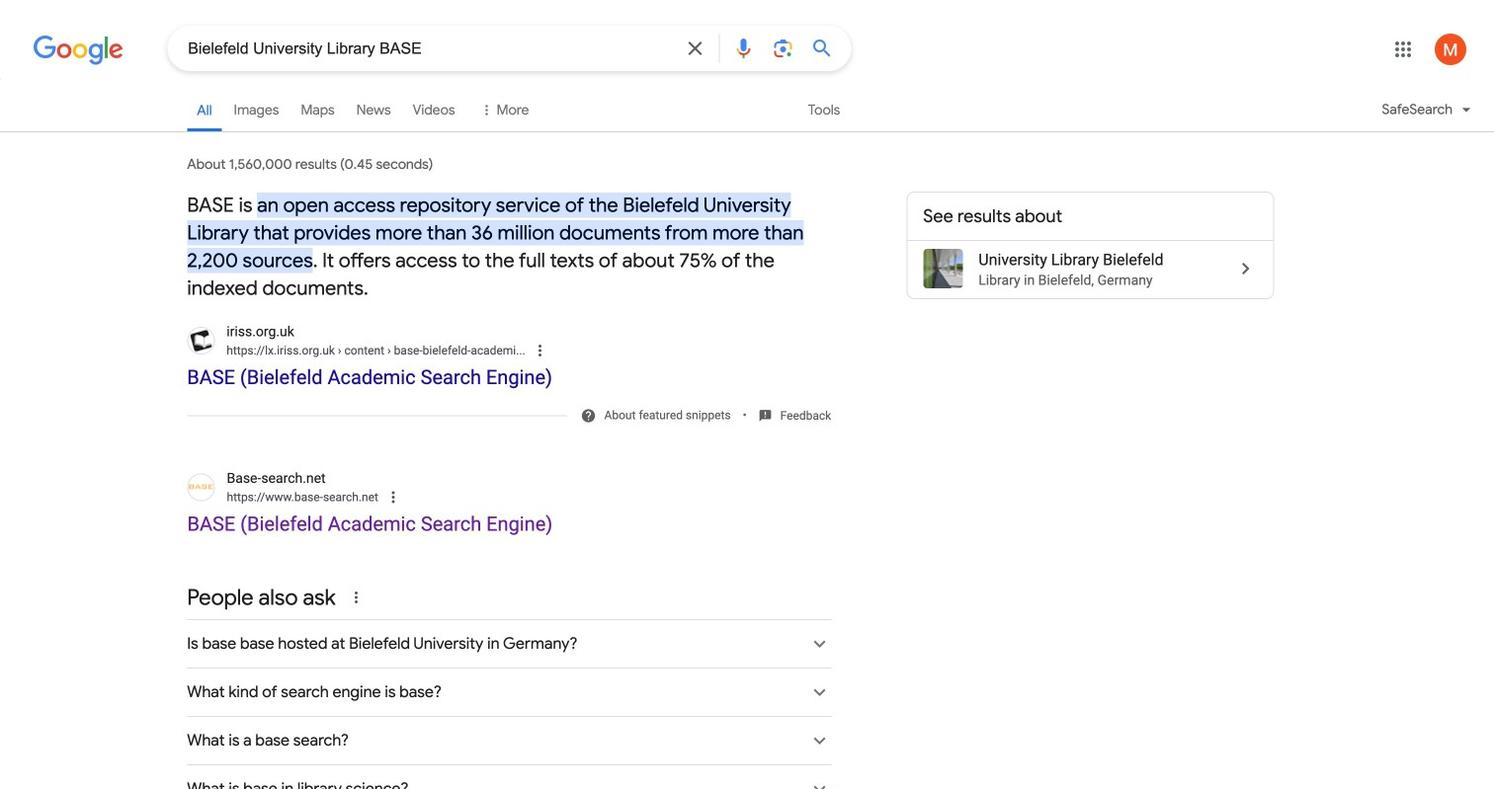 Task type: locate. For each thing, give the bounding box(es) containing it.
google image
[[33, 36, 124, 65]]

None text field
[[227, 342, 526, 360], [335, 344, 526, 358], [227, 489, 378, 507], [227, 342, 526, 360], [335, 344, 526, 358], [227, 489, 378, 507]]

navigation
[[0, 87, 1495, 143]]

Search text field
[[188, 38, 672, 62]]

None search field
[[0, 25, 851, 71]]



Task type: describe. For each thing, give the bounding box(es) containing it.
search by image image
[[771, 37, 795, 60]]

search by voice image
[[732, 37, 756, 60]]



Task type: vqa. For each thing, say whether or not it's contained in the screenshot.
$154 inside the the $154 Lowest total price
no



